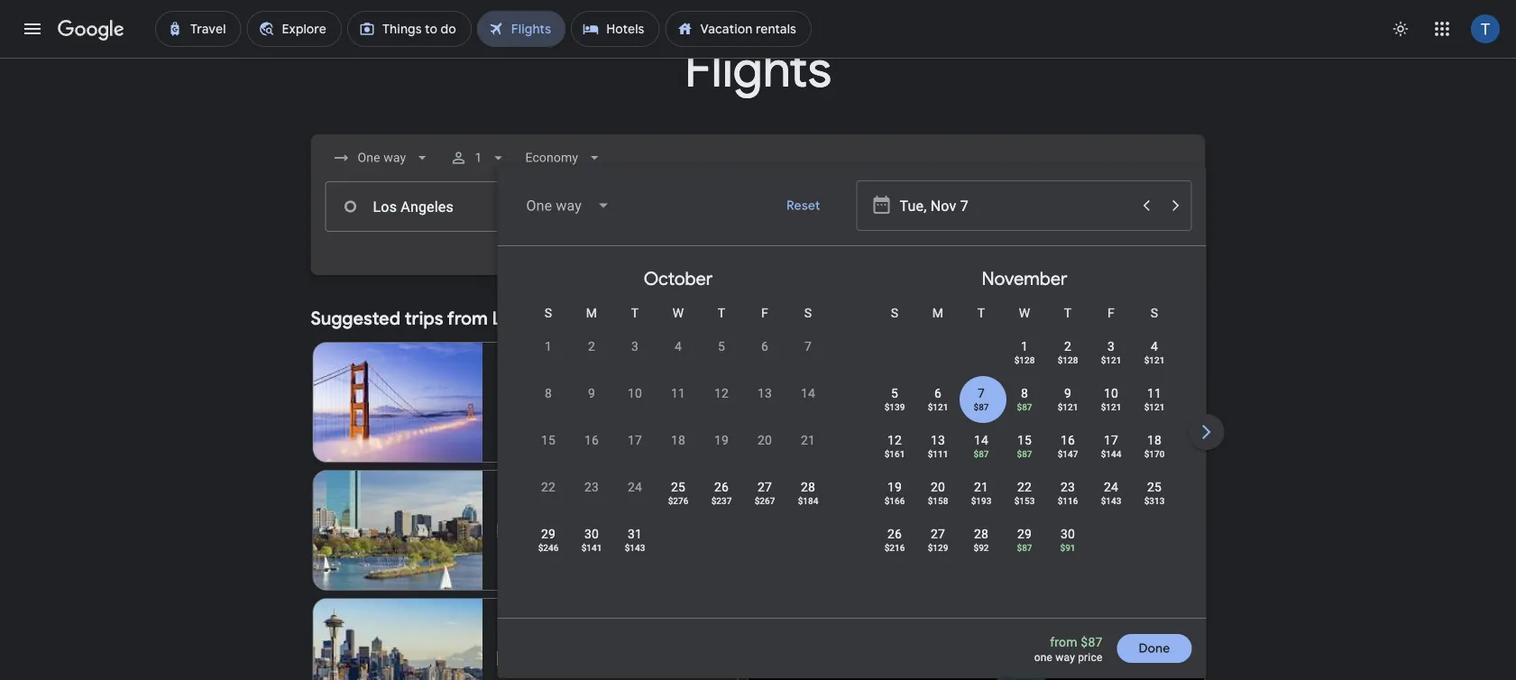 Task type: vqa. For each thing, say whether or not it's contained in the screenshot.


Task type: describe. For each thing, give the bounding box(es) containing it.
wed, oct 25 element
[[671, 478, 685, 496]]

swap origin and destination. image
[[572, 196, 594, 217]]

wed, nov 1 element
[[1021, 337, 1028, 355]]

19 $166
[[884, 479, 905, 506]]

24 button
[[613, 478, 656, 521]]

, 121 us dollars element for 3
[[1101, 354, 1121, 365]]

mon, oct 16 element
[[584, 431, 599, 449]]

fri, oct 27 element
[[757, 478, 772, 496]]

9 $121
[[1057, 386, 1078, 412]]

, 121 us dollars element for 4
[[1144, 354, 1164, 365]]

sat, nov 4 element
[[1150, 337, 1158, 355]]

19 button
[[699, 431, 743, 474]]

11 button
[[656, 384, 699, 428]]

27 for 27 $267
[[757, 479, 772, 494]]

21 button
[[786, 431, 829, 474]]

$87 for 8
[[1017, 401, 1032, 412]]

$193
[[971, 495, 991, 506]]

thu, nov 16 element
[[1060, 431, 1075, 449]]

, 87 us dollars element for 7
[[973, 401, 989, 412]]

1 inside suggested trips from los angeles 'region'
[[579, 395, 586, 410]]

hr for 25
[[589, 523, 601, 538]]

sun, oct 15 element
[[541, 431, 555, 449]]

21 $193
[[971, 479, 991, 506]]

$161
[[884, 448, 905, 459]]

explore destinations button
[[1041, 304, 1206, 333]]

sun, oct 22 element
[[541, 478, 555, 496]]

4 for 4
[[674, 339, 681, 354]]

23 $116
[[1057, 479, 1078, 506]]

wed, nov 22 element
[[1017, 478, 1031, 496]]

13 for 13
[[757, 386, 772, 400]]

, 129 us dollars element
[[927, 542, 948, 553]]

thu, oct 26 element
[[714, 478, 728, 496]]

20 button
[[743, 431, 786, 474]]

thu, oct 12 element
[[714, 384, 728, 402]]

, 121 us dollars element for 6
[[927, 401, 948, 412]]

6 for 6
[[761, 339, 768, 354]]

$237
[[711, 495, 731, 506]]

9 for 9
[[588, 386, 595, 400]]

francisco
[[525, 357, 591, 375]]

sat, nov 18 element
[[1147, 431, 1161, 449]]

13 button
[[743, 384, 786, 428]]

7 $87
[[973, 386, 989, 412]]

10 button
[[613, 384, 656, 428]]

14 button
[[786, 384, 829, 428]]

24 for 24
[[627, 479, 642, 494]]

, 87 us dollars element for 14
[[973, 448, 989, 459]]

$121 for 11
[[1144, 401, 1164, 412]]

, 216 us dollars element
[[884, 542, 905, 553]]

, 87 us dollars element for 15
[[1017, 448, 1032, 459]]

3 for 3 $121
[[1107, 339, 1114, 354]]

explore
[[1062, 310, 1107, 327]]

6 for 6 $121
[[934, 386, 941, 400]]

$128 for 2
[[1057, 354, 1078, 365]]

tue, nov 21 element
[[974, 478, 988, 496]]

12 for 12 $161
[[887, 433, 902, 447]]

mon, oct 30 element
[[584, 525, 599, 543]]

2 – 8
[[523, 633, 551, 648]]

sun, nov 19 element
[[887, 478, 902, 496]]

dec for boston
[[497, 505, 519, 520]]

tue, oct 10 element
[[627, 384, 642, 402]]

explore destinations
[[1062, 310, 1184, 327]]

16 button
[[570, 431, 613, 474]]

, 237 us dollars element
[[711, 495, 731, 506]]

5 hr 25 min
[[579, 523, 644, 538]]

13 for 13 $111
[[930, 433, 945, 447]]

mon, nov 6 element
[[934, 384, 941, 402]]

$87 for 7
[[973, 401, 989, 412]]

boston dec 2 – 9
[[497, 485, 551, 520]]

thu, oct 19 element
[[714, 431, 728, 449]]

, 170 us dollars element
[[1144, 448, 1164, 459]]

$87 for 15
[[1017, 448, 1032, 459]]

27 for 27 $129
[[930, 526, 945, 541]]

31 $143
[[624, 526, 645, 553]]

30 $91
[[1060, 526, 1075, 553]]

tue, oct 17 element
[[627, 431, 642, 449]]

row containing 19
[[873, 470, 1176, 521]]

8 button
[[526, 384, 570, 428]]

2 button
[[570, 337, 613, 381]]

sat, oct 28 element
[[800, 478, 815, 496]]

, 166 us dollars element
[[884, 495, 905, 506]]

3 button
[[613, 337, 656, 381]]

, 121 us dollars element for 11
[[1144, 401, 1164, 412]]

$121 for 10
[[1101, 401, 1121, 412]]

1 inside 1 $128
[[1021, 339, 1028, 354]]

10 for 10
[[627, 386, 642, 400]]

10 $121
[[1101, 386, 1121, 412]]

$129
[[927, 542, 948, 553]]

, 147 us dollars element
[[1057, 448, 1078, 459]]

22 inside suggested trips from los angeles 'region'
[[604, 395, 619, 410]]

from inside 'region'
[[447, 307, 488, 330]]

6 $121
[[927, 386, 948, 412]]

8 for 8 $87
[[1021, 386, 1028, 400]]

4 button
[[656, 337, 699, 381]]

29 $246
[[538, 526, 558, 553]]

san francisco dec 2 – 11
[[497, 357, 591, 391]]

tue, oct 3 element
[[631, 337, 638, 355]]

23 for 23
[[584, 479, 599, 494]]

1 hr 22 min
[[579, 395, 644, 410]]

25 $313
[[1144, 479, 1164, 506]]

$98
[[701, 435, 723, 451]]

12 button
[[699, 384, 743, 428]]

suggested trips from los angeles
[[311, 307, 592, 330]]

done button
[[1117, 627, 1192, 670]]

$121 for 6
[[927, 401, 948, 412]]

$121 for 4
[[1144, 354, 1164, 365]]

seattle dec 2 – 8
[[497, 613, 551, 648]]

san
[[497, 357, 522, 375]]

, 116 us dollars element
[[1057, 495, 1078, 506]]

5 for 5 hr 25 min
[[579, 523, 586, 538]]

24 $143
[[1101, 479, 1121, 506]]

mon, nov 13 element
[[930, 431, 945, 449]]

$153
[[1014, 495, 1034, 506]]

22 $153
[[1014, 479, 1034, 506]]

7 for 7
[[804, 339, 811, 354]]

from $87 one way price
[[1034, 635, 1103, 664]]

fri, oct 6 element
[[761, 337, 768, 355]]

27 $129
[[927, 526, 948, 553]]

$144
[[1101, 448, 1121, 459]]

$267
[[754, 495, 775, 506]]

sun, oct 8 element
[[544, 384, 552, 402]]

, 161 us dollars element
[[884, 448, 905, 459]]

, 143 us dollars element for 31
[[624, 542, 645, 553]]

sat, nov 25 element
[[1147, 478, 1161, 496]]

$147
[[1057, 448, 1078, 459]]

fri, oct 20 element
[[757, 431, 772, 449]]

16 $147
[[1057, 433, 1078, 459]]

w for october
[[672, 305, 684, 320]]

$121 for 9
[[1057, 401, 1078, 412]]

november
[[981, 267, 1067, 290]]

18 for 18
[[671, 433, 685, 447]]

28 $184
[[797, 479, 818, 506]]

Flight search field
[[296, 134, 1516, 678]]

26 $216
[[884, 526, 905, 553]]

2 s from the left
[[804, 305, 812, 320]]

fri, nov 24 element
[[1104, 478, 1118, 496]]

25 for 25 $276
[[671, 479, 685, 494]]

, 92 us dollars element
[[973, 542, 989, 553]]

25 inside suggested trips from los angeles 'region'
[[604, 523, 619, 538]]

3 $121
[[1101, 339, 1121, 365]]

min for 1 hr 22 min
[[622, 395, 644, 410]]

mon, oct 2 element
[[588, 337, 595, 355]]

19 for 19
[[714, 433, 728, 447]]

f for october
[[761, 305, 768, 320]]

, 91 us dollars element
[[1060, 542, 1075, 553]]

3 t from the left
[[977, 305, 985, 320]]

$116
[[1057, 495, 1078, 506]]

w for november
[[1019, 305, 1030, 320]]

$166
[[884, 495, 905, 506]]

dec inside san francisco dec 2 – 11
[[497, 377, 519, 391]]

14 $87
[[973, 433, 989, 459]]

$128 for 1
[[1014, 354, 1034, 365]]

$158
[[927, 495, 948, 506]]

, 184 us dollars element
[[797, 495, 818, 506]]

1 button
[[526, 337, 570, 381]]

sat, oct 14 element
[[800, 384, 815, 402]]

13 $111
[[927, 433, 948, 459]]

2 nonstop from the top
[[519, 523, 568, 538]]

11 $121
[[1144, 386, 1164, 412]]

october
[[643, 267, 712, 290]]

9 for 9 $121
[[1064, 386, 1071, 400]]

15 for 15 $87
[[1017, 433, 1031, 447]]

$87 for 29
[[1017, 542, 1032, 553]]

20 for 20
[[757, 433, 772, 447]]

fri, nov 10 element
[[1104, 384, 1118, 402]]

30 for 30 $141
[[584, 526, 599, 541]]

3 for 3
[[631, 339, 638, 354]]

reset button
[[765, 184, 842, 227]]

reset
[[787, 198, 820, 214]]

31
[[627, 526, 642, 541]]

$91
[[1060, 542, 1075, 553]]

29 for 29 $246
[[541, 526, 555, 541]]

11 for 11
[[671, 386, 685, 400]]

1 $128
[[1014, 339, 1034, 365]]

26 $237
[[711, 479, 731, 506]]

25 $276
[[668, 479, 688, 506]]

hr for 22
[[589, 395, 601, 410]]

fri, nov 17 element
[[1104, 431, 1118, 449]]

seattle
[[497, 613, 545, 631]]

19 for 19 $166
[[887, 479, 902, 494]]



Task type: locate. For each thing, give the bounding box(es) containing it.
11 for 11 $121
[[1147, 386, 1161, 400]]

25 up ", 276 us dollars" element
[[671, 479, 685, 494]]

24 inside 24 $143
[[1104, 479, 1118, 494]]

2 10 from the left
[[1104, 386, 1118, 400]]

$143 right "$116"
[[1101, 495, 1121, 506]]

2 vertical spatial 5
[[579, 523, 586, 538]]

$111
[[927, 448, 948, 459]]

row containing 29
[[526, 517, 656, 568]]

1 horizontal spatial 12
[[887, 433, 902, 447]]

2 f from the left
[[1107, 305, 1114, 320]]

12 $161
[[884, 433, 905, 459]]

19 inside 19 $166
[[887, 479, 902, 494]]

sun, nov 12 element
[[887, 431, 902, 449]]

2 23 from the left
[[1060, 479, 1075, 494]]

1 horizontal spatial 19
[[887, 479, 902, 494]]

row containing 26
[[873, 517, 1089, 568]]

nonstop
[[519, 395, 568, 410], [519, 523, 568, 538]]

11 inside button
[[671, 386, 685, 400]]

21 inside 21 $193
[[974, 479, 988, 494]]

2 dec from the top
[[497, 505, 519, 520]]

m for october
[[586, 305, 597, 320]]

, 246 us dollars element
[[538, 542, 558, 553]]

$87 right $92
[[1017, 542, 1032, 553]]

tue, oct 31 element
[[627, 525, 642, 543]]

18 $170
[[1144, 433, 1164, 459]]

29 for 29 $87
[[1017, 526, 1031, 541]]

row containing 15
[[526, 423, 829, 474]]

, 121 us dollars element for 10
[[1101, 401, 1121, 412]]

sat, oct 21 element
[[800, 431, 815, 449]]

4 t from the left
[[1064, 305, 1071, 320]]

12 up $161
[[887, 433, 902, 447]]

21 inside button
[[800, 433, 815, 447]]

28 up , 184 us dollars element
[[800, 479, 815, 494]]

row group inside grid
[[1197, 253, 1516, 611]]

4 $121
[[1144, 339, 1164, 365]]

from
[[447, 307, 488, 330], [1050, 635, 1078, 649]]

1 horizontal spatial 26
[[887, 526, 902, 541]]

0 vertical spatial nonstop
[[519, 395, 568, 410]]

$143 for 24
[[1101, 495, 1121, 506]]

done
[[1139, 640, 1170, 657]]

8 down 1 $128
[[1021, 386, 1028, 400]]

1 inside popup button
[[475, 150, 482, 165]]

0 horizontal spatial 16
[[584, 433, 599, 447]]

1 horizontal spatial 20
[[930, 479, 945, 494]]

wed, nov 8 element
[[1021, 384, 1028, 402]]

1 vertical spatial 13
[[930, 433, 945, 447]]

$184
[[797, 495, 818, 506]]

w inside november row group
[[1019, 305, 1030, 320]]

, 128 us dollars element
[[1014, 354, 1034, 365], [1057, 354, 1078, 365]]

dec for seattle
[[497, 633, 519, 648]]

sun, nov 26 element
[[887, 525, 902, 543]]

$121 up fri, nov 10 element
[[1101, 354, 1121, 365]]

thu, nov 30 element
[[1060, 525, 1075, 543]]

1 horizontal spatial 24
[[1104, 479, 1118, 494]]

s up 'sat, nov 4' element
[[1150, 305, 1158, 320]]

6 button
[[743, 337, 786, 381]]

8 inside 8 $87
[[1021, 386, 1028, 400]]

5 $139
[[884, 386, 905, 412]]

november row group
[[851, 253, 1197, 611]]

2 $128 from the left
[[1057, 354, 1078, 365]]

1 f from the left
[[761, 305, 768, 320]]

, 121 us dollars element
[[1101, 354, 1121, 365], [1144, 354, 1164, 365], [927, 401, 948, 412], [1057, 401, 1078, 412], [1101, 401, 1121, 412], [1144, 401, 1164, 412]]

9 inside button
[[588, 386, 595, 400]]

2 horizontal spatial 22
[[1017, 479, 1031, 494]]

2 w from the left
[[1019, 305, 1030, 320]]

29 $87
[[1017, 526, 1032, 553]]

18 down 11 button
[[671, 433, 685, 447]]

16 up , 147 us dollars element
[[1060, 433, 1075, 447]]

None text field
[[325, 181, 580, 232]]

4 right tue, oct 3 element
[[674, 339, 681, 354]]

1 17 from the left
[[627, 433, 642, 447]]

27 inside 27 $267
[[757, 479, 772, 494]]

1 horizontal spatial 4
[[1150, 339, 1158, 354]]

10 down 3 $121
[[1104, 386, 1118, 400]]

mon, nov 20 element
[[930, 478, 945, 496]]

8
[[544, 386, 552, 400], [1021, 386, 1028, 400]]

1 horizontal spatial 21
[[974, 479, 988, 494]]

5 up '$139' at the bottom right of page
[[891, 386, 898, 400]]

october row group
[[505, 253, 851, 611]]

17 down 10 button
[[627, 433, 642, 447]]

thu, nov 23 element
[[1060, 478, 1075, 496]]

, 128 us dollars element for 1
[[1014, 354, 1034, 365]]

9 button
[[570, 384, 613, 428]]

1 horizontal spatial 3
[[1107, 339, 1114, 354]]

1 s from the left
[[544, 305, 552, 320]]

row group
[[1197, 253, 1516, 611]]

0 vertical spatial 5
[[718, 339, 725, 354]]

16
[[584, 433, 599, 447], [1060, 433, 1075, 447]]

1 15 from the left
[[541, 433, 555, 447]]

4 for 4 $121
[[1150, 339, 1158, 354]]

26 up the , 237 us dollars element
[[714, 479, 728, 494]]

0 horizontal spatial 23
[[584, 479, 599, 494]]

7 button
[[786, 337, 829, 381]]

wed, oct 11 element
[[671, 384, 685, 402]]

22
[[604, 395, 619, 410], [541, 479, 555, 494], [1017, 479, 1031, 494]]

1 horizontal spatial 27
[[930, 526, 945, 541]]

2 t from the left
[[717, 305, 725, 320]]

$128 up wed, nov 8 element
[[1014, 354, 1034, 365]]

7 right fri, oct 6 "element"
[[804, 339, 811, 354]]

0 horizontal spatial 29
[[541, 526, 555, 541]]

30 inside 30 $141
[[584, 526, 599, 541]]

17
[[627, 433, 642, 447], [1104, 433, 1118, 447]]

1 vertical spatial nonstop
[[519, 523, 568, 538]]

1 24 from the left
[[627, 479, 642, 494]]

, 143 us dollars element right "$116"
[[1101, 495, 1121, 506]]

20 down 13 button
[[757, 433, 772, 447]]

2 18 from the left
[[1147, 433, 1161, 447]]

, 87 us dollars element up wed, nov 22 element
[[1017, 448, 1032, 459]]

suggested
[[311, 307, 401, 330]]

$121 up fri, nov 17 element
[[1101, 401, 1121, 412]]

$87 up 'price' on the bottom
[[1081, 635, 1103, 649]]

25 inside 25 $313
[[1147, 479, 1161, 494]]

21 for 21
[[800, 433, 815, 447]]

20 up , 158 us dollars element
[[930, 479, 945, 494]]

0 vertical spatial 26
[[714, 479, 728, 494]]

11 inside the 11 $121
[[1147, 386, 1161, 400]]

grid containing october
[[505, 253, 1516, 629]]

, 128 us dollars element up the thu, nov 9 element at right bottom
[[1057, 354, 1078, 365]]

28 for 28 $92
[[974, 526, 988, 541]]

15 for 15
[[541, 433, 555, 447]]

0 horizontal spatial 18
[[671, 433, 685, 447]]

boston
[[497, 485, 545, 503]]

1 $128 from the left
[[1014, 354, 1034, 365]]

1 vertical spatial 14
[[974, 433, 988, 447]]

row containing 5
[[873, 376, 1176, 428]]

, 313 us dollars element
[[1144, 495, 1164, 506]]

26 up , 216 us dollars element
[[887, 526, 902, 541]]

0 horizontal spatial 14
[[800, 386, 815, 400]]

6 right thu, oct 5 element
[[761, 339, 768, 354]]

25
[[671, 479, 685, 494], [1147, 479, 1161, 494], [604, 523, 619, 538]]

, 121 us dollars element for 9
[[1057, 401, 1078, 412]]

14 inside 14 $87
[[974, 433, 988, 447]]

0 horizontal spatial , 143 us dollars element
[[624, 542, 645, 553]]

, 276 us dollars element
[[668, 495, 688, 506]]

23 up "$116"
[[1060, 479, 1075, 494]]

dec down boston
[[497, 505, 519, 520]]

15 inside button
[[541, 433, 555, 447]]

2 inside '2 $128'
[[1064, 339, 1071, 354]]

23 down the 16 button
[[584, 479, 599, 494]]

17 inside 17 button
[[627, 433, 642, 447]]

21
[[800, 433, 815, 447], [974, 479, 988, 494]]

1 vertical spatial 7
[[977, 386, 985, 400]]

way
[[1056, 651, 1075, 664]]

24 down '$144'
[[1104, 479, 1118, 494]]

2 15 from the left
[[1017, 433, 1031, 447]]

1 vertical spatial 19
[[887, 479, 902, 494]]

13 down 6 button
[[757, 386, 772, 400]]

m inside the october row group
[[586, 305, 597, 320]]

f inside the october row group
[[761, 305, 768, 320]]

next image
[[1185, 410, 1228, 454]]

0 horizontal spatial 25
[[604, 523, 619, 538]]

16 down "9" button at the bottom
[[584, 433, 599, 447]]

1 horizontal spatial 29
[[1017, 526, 1031, 541]]

0 vertical spatial dec
[[497, 377, 519, 391]]

m up mon, oct 2 element
[[586, 305, 597, 320]]

12 down 5 button
[[714, 386, 728, 400]]

, 121 us dollars element up sat, nov 11 element
[[1144, 354, 1164, 365]]

$121
[[1101, 354, 1121, 365], [1144, 354, 1164, 365], [927, 401, 948, 412], [1057, 401, 1078, 412], [1101, 401, 1121, 412], [1144, 401, 1164, 412]]

0 vertical spatial 19
[[714, 433, 728, 447]]

27 $267
[[754, 479, 775, 506]]

24 inside button
[[627, 479, 642, 494]]

3 s from the left
[[890, 305, 898, 320]]

1 horizontal spatial 2
[[1064, 339, 1071, 354]]

7 left wed, nov 8 element
[[977, 386, 985, 400]]

1 vertical spatial min
[[622, 523, 644, 538]]

wed, oct 4 element
[[674, 337, 681, 355]]

28 up , 92 us dollars element at the right bottom of the page
[[974, 526, 988, 541]]

5 for 5 $139
[[891, 386, 898, 400]]

1 30 from the left
[[584, 526, 599, 541]]

tue, nov 7, departure date. element
[[977, 384, 985, 402]]

, 143 us dollars element for 24
[[1101, 495, 1121, 506]]

1 horizontal spatial 6
[[934, 386, 941, 400]]

2
[[588, 339, 595, 354], [1064, 339, 1071, 354]]

28 inside 28 $184
[[800, 479, 815, 494]]

1 horizontal spatial 23
[[1060, 479, 1075, 494]]

1 horizontal spatial 9
[[1064, 386, 1071, 400]]

15 inside '15 $87'
[[1017, 433, 1031, 447]]

0 vertical spatial 12
[[714, 386, 728, 400]]

18 button
[[656, 431, 699, 474]]

dec up spirit icon
[[497, 633, 519, 648]]

25 inside 25 $276
[[671, 479, 685, 494]]

0 horizontal spatial 17
[[627, 433, 642, 447]]

0 horizontal spatial 12
[[714, 386, 728, 400]]

5 button
[[699, 337, 743, 381]]

3 inside 3 $121
[[1107, 339, 1114, 354]]

w
[[672, 305, 684, 320], [1019, 305, 1030, 320]]

0 vertical spatial from
[[447, 307, 488, 330]]

$87
[[973, 401, 989, 412], [1017, 401, 1032, 412], [973, 448, 989, 459], [1017, 448, 1032, 459], [1017, 542, 1032, 553], [1081, 635, 1103, 649]]

2 2 from the left
[[1064, 339, 1071, 354]]

$143 inside the october row group
[[624, 542, 645, 553]]

12 inside 12 button
[[714, 386, 728, 400]]

10 inside button
[[627, 386, 642, 400]]

4 inside button
[[674, 339, 681, 354]]

1 vertical spatial , 143 us dollars element
[[624, 542, 645, 553]]

spirit image
[[497, 651, 512, 666]]

, 87 us dollars element up wed, nov 15 element at the bottom right
[[1017, 401, 1032, 412]]

1 horizontal spatial 17
[[1104, 433, 1118, 447]]

20 inside the 20 $158
[[930, 479, 945, 494]]

0 horizontal spatial 2
[[588, 339, 595, 354]]

min down 24 button
[[622, 523, 644, 538]]

row containing 12
[[873, 423, 1176, 474]]

1 horizontal spatial 11
[[1147, 386, 1161, 400]]

25 right mon, oct 30 element
[[604, 523, 619, 538]]

$121 up sat, nov 11 element
[[1144, 354, 1164, 365]]

f inside november row group
[[1107, 305, 1114, 320]]

6 inside 6 $121
[[934, 386, 941, 400]]

1 23 from the left
[[584, 479, 599, 494]]

los
[[492, 307, 521, 330]]

s up the "sun, oct 1" element
[[544, 305, 552, 320]]

5 up , 141 us dollars element
[[579, 523, 586, 538]]

17 for 17 $144
[[1104, 433, 1118, 447]]

3 down explore destinations
[[1107, 339, 1114, 354]]

14 for 14
[[800, 386, 815, 400]]

0 horizontal spatial 11
[[671, 386, 685, 400]]

5 inside 5 $139
[[891, 386, 898, 400]]

, 128 us dollars element for 2
[[1057, 354, 1078, 365]]

15 down 8 $87
[[1017, 433, 1031, 447]]

26 inside 26 $216
[[887, 526, 902, 541]]

m up mon, nov 6 element
[[932, 305, 943, 320]]

f right explore at the right of the page
[[1107, 305, 1114, 320]]

9 down 2 button
[[588, 386, 595, 400]]

0 horizontal spatial 24
[[627, 479, 642, 494]]

, 121 us dollars element up thu, nov 16 element
[[1057, 401, 1078, 412]]

13 up the , 111 us dollars "element"
[[930, 433, 945, 447]]

$216
[[884, 542, 905, 553]]

1 horizontal spatial w
[[1019, 305, 1030, 320]]

angeles
[[525, 307, 592, 330]]

12 for 12
[[714, 386, 728, 400]]

$128 up the thu, nov 9 element at right bottom
[[1057, 354, 1078, 365]]

0 horizontal spatial w
[[672, 305, 684, 320]]

11 down the 4 $121
[[1147, 386, 1161, 400]]

11
[[671, 386, 685, 400], [1147, 386, 1161, 400]]

1 horizontal spatial 14
[[974, 433, 988, 447]]

american image
[[497, 395, 512, 410]]

1 horizontal spatial 10
[[1104, 386, 1118, 400]]

tue, nov 14 element
[[974, 431, 988, 449]]

6 inside button
[[761, 339, 768, 354]]

0 horizontal spatial 9
[[588, 386, 595, 400]]

2 , 128 us dollars element from the left
[[1057, 354, 1078, 365]]

$87 up tue, nov 21 element
[[973, 448, 989, 459]]

23 button
[[570, 478, 613, 521]]

sat, oct 7 element
[[804, 337, 811, 355]]

hr up mon, oct 16 element
[[589, 395, 601, 410]]

1 vertical spatial 27
[[930, 526, 945, 541]]

$139
[[884, 401, 905, 412]]

3 inside button
[[631, 339, 638, 354]]

27 inside 27 $129
[[930, 526, 945, 541]]

4 down destinations
[[1150, 339, 1158, 354]]

from up way
[[1050, 635, 1078, 649]]

m inside row group
[[932, 305, 943, 320]]

3
[[631, 339, 638, 354], [1107, 339, 1114, 354]]

$141
[[581, 542, 602, 553]]

15 down 8 button
[[541, 433, 555, 447]]

main menu image
[[22, 18, 43, 40]]

from inside from $87 one way price
[[1050, 635, 1078, 649]]

row containing 8
[[526, 376, 829, 428]]

1 vertical spatial dec
[[497, 505, 519, 520]]

wed, nov 29 element
[[1017, 525, 1031, 543]]

2 8 from the left
[[1021, 386, 1028, 400]]

$143 down 31
[[624, 542, 645, 553]]

$143 for 31
[[624, 542, 645, 553]]

0 vertical spatial , 143 us dollars element
[[1101, 495, 1121, 506]]

None field
[[325, 142, 439, 174], [518, 142, 611, 174], [512, 184, 625, 227], [325, 142, 439, 174], [518, 142, 611, 174], [512, 184, 625, 227]]

10 inside 10 $121
[[1104, 386, 1118, 400]]

1 16 from the left
[[584, 433, 599, 447]]

1 horizontal spatial f
[[1107, 305, 1114, 320]]

9
[[588, 386, 595, 400], [1064, 386, 1071, 400]]

2 4 from the left
[[1150, 339, 1158, 354]]

$87 for 14
[[973, 448, 989, 459]]

2 17 from the left
[[1104, 433, 1118, 447]]

0 horizontal spatial $143
[[624, 542, 645, 553]]

f for november
[[1107, 305, 1114, 320]]

4 inside the 4 $121
[[1150, 339, 1158, 354]]

98 US dollars text field
[[701, 435, 723, 451]]

4 s from the left
[[1150, 305, 1158, 320]]

22 button
[[526, 478, 570, 521]]

28 inside the 28 $92
[[974, 526, 988, 541]]

2 hr from the top
[[589, 523, 601, 538]]

25 for 25 $313
[[1147, 479, 1161, 494]]

1 hr from the top
[[589, 395, 601, 410]]

0 vertical spatial hr
[[589, 395, 601, 410]]

, 87 us dollars element right $92
[[1017, 542, 1032, 553]]

29
[[541, 526, 555, 541], [1017, 526, 1031, 541]]

, 144 us dollars element
[[1101, 448, 1121, 459]]

22 inside 22 $153
[[1017, 479, 1031, 494]]

none text field inside flight 'search box'
[[325, 181, 580, 232]]

26 for 26 $216
[[887, 526, 902, 541]]

1 m from the left
[[586, 305, 597, 320]]

22 inside 'button'
[[541, 479, 555, 494]]

7 inside the 7 button
[[804, 339, 811, 354]]

23 inside "23 $116"
[[1060, 479, 1075, 494]]

sun, oct 1 element
[[544, 337, 552, 355]]

20
[[757, 433, 772, 447], [930, 479, 945, 494]]

w up wed, oct 4 element
[[672, 305, 684, 320]]

0 vertical spatial 27
[[757, 479, 772, 494]]

1 button
[[442, 136, 514, 179]]

5 inside 5 button
[[718, 339, 725, 354]]

26 inside 26 $237
[[714, 479, 728, 494]]

21 for 21 $193
[[974, 479, 988, 494]]

2 30 from the left
[[1060, 526, 1075, 541]]

12 inside '12 $161'
[[887, 433, 902, 447]]

thu, nov 9 element
[[1064, 384, 1071, 402]]

$276
[[668, 495, 688, 506]]

16 inside button
[[584, 433, 599, 447]]

0 vertical spatial 14
[[800, 386, 815, 400]]

$87 up wed, nov 22 element
[[1017, 448, 1032, 459]]

m
[[586, 305, 597, 320], [932, 305, 943, 320]]

16 inside '16 $147'
[[1060, 433, 1075, 447]]

0 horizontal spatial 27
[[757, 479, 772, 494]]

0 vertical spatial 7
[[804, 339, 811, 354]]

30 up , 141 us dollars element
[[584, 526, 599, 541]]

$143 inside november row group
[[1101, 495, 1121, 506]]

0 horizontal spatial m
[[586, 305, 597, 320]]

7 for 7 $87
[[977, 386, 985, 400]]

17 for 17
[[627, 433, 642, 447]]

17 up '$144'
[[1104, 433, 1118, 447]]

$92
[[973, 542, 989, 553]]

1 horizontal spatial 16
[[1060, 433, 1075, 447]]

s up the sat, oct 7 element
[[804, 305, 812, 320]]

fri, nov 3 element
[[1107, 337, 1114, 355]]

2 16 from the left
[[1060, 433, 1075, 447]]

19 up , 166 us dollars element
[[887, 479, 902, 494]]

1 vertical spatial 28
[[974, 526, 988, 541]]

0 horizontal spatial , 128 us dollars element
[[1014, 354, 1034, 365]]

, 121 us dollars element up sat, nov 18 element
[[1144, 401, 1164, 412]]

t down november
[[977, 305, 985, 320]]

18 up ", 170 us dollars" element
[[1147, 433, 1161, 447]]

$87 inside from $87 one way price
[[1081, 635, 1103, 649]]

1 horizontal spatial $143
[[1101, 495, 1121, 506]]

1 horizontal spatial $128
[[1057, 354, 1078, 365]]

, 158 us dollars element
[[927, 495, 948, 506]]

grid inside flight 'search box'
[[505, 253, 1516, 629]]

2 vertical spatial dec
[[497, 633, 519, 648]]

24 down 17 button
[[627, 479, 642, 494]]

row containing 22
[[526, 470, 829, 521]]

1 horizontal spatial from
[[1050, 635, 1078, 649]]

2 29 from the left
[[1017, 526, 1031, 541]]

12
[[714, 386, 728, 400], [887, 433, 902, 447]]

0 horizontal spatial from
[[447, 307, 488, 330]]

5 inside suggested trips from los angeles 'region'
[[579, 523, 586, 538]]

27 up the , 129 us dollars element
[[930, 526, 945, 541]]

tue, oct 24 element
[[627, 478, 642, 496]]

$121 for 3
[[1101, 354, 1121, 365]]

2 for 2 $128
[[1064, 339, 1071, 354]]

0 vertical spatial 20
[[757, 433, 772, 447]]

, 141 us dollars element
[[581, 542, 602, 553]]

, 111 us dollars element
[[927, 448, 948, 459]]

2 up francisco
[[588, 339, 595, 354]]

23
[[584, 479, 599, 494], [1060, 479, 1075, 494]]

0 vertical spatial 6
[[761, 339, 768, 354]]

0 horizontal spatial $128
[[1014, 354, 1034, 365]]

$170
[[1144, 448, 1164, 459]]

1 29 from the left
[[541, 526, 555, 541]]

5
[[718, 339, 725, 354], [891, 386, 898, 400], [579, 523, 586, 538]]

, 87 us dollars element
[[973, 401, 989, 412], [1017, 401, 1032, 412], [973, 448, 989, 459], [1017, 448, 1032, 459], [1017, 542, 1032, 553]]

$87 for from $87
[[1081, 635, 1103, 649]]

24 for 24 $143
[[1104, 479, 1118, 494]]

28 $92
[[973, 526, 989, 553]]

$121 up thu, nov 16 element
[[1057, 401, 1078, 412]]

mon, oct 9 element
[[588, 384, 595, 402]]

s up sun, nov 5 element
[[890, 305, 898, 320]]

1 horizontal spatial 18
[[1147, 433, 1161, 447]]

27
[[757, 479, 772, 494], [930, 526, 945, 541]]

2 inside button
[[588, 339, 595, 354]]

20 inside button
[[757, 433, 772, 447]]

, 139 us dollars element
[[884, 401, 905, 412]]

mon, oct 23 element
[[584, 478, 599, 496]]

mon, nov 27 element
[[930, 525, 945, 543]]

sun, nov 5 element
[[891, 384, 898, 402]]

thu, oct 5 element
[[718, 337, 725, 355]]

destinations
[[1110, 310, 1184, 327]]

0 vertical spatial 28
[[800, 479, 815, 494]]

2 11 from the left
[[1147, 386, 1161, 400]]

, 143 us dollars element
[[1101, 495, 1121, 506], [624, 542, 645, 553]]

13 inside 13 $111
[[930, 433, 945, 447]]

2 3 from the left
[[1107, 339, 1114, 354]]

1 horizontal spatial 30
[[1060, 526, 1075, 541]]

1 vertical spatial hr
[[589, 523, 601, 538]]

22 up $153
[[1017, 479, 1031, 494]]

suggested trips from los angeles region
[[311, 297, 1206, 680]]

19 down 12 button
[[714, 433, 728, 447]]

2 9 from the left
[[1064, 386, 1071, 400]]

25 up ', 313 us dollars' element
[[1147, 479, 1161, 494]]

14 for 14 $87
[[974, 433, 988, 447]]

, 153 us dollars element
[[1014, 495, 1034, 506]]

, 87 us dollars element up tue, nov 21 element
[[973, 448, 989, 459]]

dec down san
[[497, 377, 519, 391]]

wed, oct 18 element
[[671, 431, 685, 449]]

8 for 8
[[544, 386, 552, 400]]

0 horizontal spatial 28
[[800, 479, 815, 494]]

2 horizontal spatial 25
[[1147, 479, 1161, 494]]

8 inside button
[[544, 386, 552, 400]]

3 left wed, oct 4 element
[[631, 339, 638, 354]]

, 87 us dollars element for 8
[[1017, 401, 1032, 412]]

min up tue, oct 17 element
[[622, 395, 644, 410]]

1 horizontal spatial , 128 us dollars element
[[1057, 354, 1078, 365]]

0 vertical spatial 13
[[757, 386, 772, 400]]

w inside the october row group
[[672, 305, 684, 320]]

2 for 2
[[588, 339, 595, 354]]

1 t from the left
[[631, 305, 638, 320]]

, 267 us dollars element
[[754, 495, 775, 506]]

2 horizontal spatial 5
[[891, 386, 898, 400]]

8 $87
[[1017, 386, 1032, 412]]

1 vertical spatial 5
[[891, 386, 898, 400]]

, 121 us dollars element up fri, nov 17 element
[[1101, 401, 1121, 412]]

8 down francisco
[[544, 386, 552, 400]]

1 horizontal spatial 15
[[1017, 433, 1031, 447]]

22 for 22 $153
[[1017, 479, 1031, 494]]

dec inside seattle dec 2 – 8
[[497, 633, 519, 648]]

1 vertical spatial 21
[[974, 479, 988, 494]]

, 193 us dollars element
[[971, 495, 991, 506]]

1 horizontal spatial , 143 us dollars element
[[1101, 495, 1121, 506]]

4
[[674, 339, 681, 354], [1150, 339, 1158, 354]]

2 – 11
[[523, 377, 558, 391]]

14 inside 14 button
[[800, 386, 815, 400]]

1 vertical spatial from
[[1050, 635, 1078, 649]]

17 inside 17 $144
[[1104, 433, 1118, 447]]

1 2 from the left
[[588, 339, 595, 354]]

18 for 18 $170
[[1147, 433, 1161, 447]]

1 horizontal spatial 13
[[930, 433, 945, 447]]

t up thu, nov 2 'element'
[[1064, 305, 1071, 320]]

0 horizontal spatial 5
[[579, 523, 586, 538]]

1 horizontal spatial 25
[[671, 479, 685, 494]]

m for november
[[932, 305, 943, 320]]

1 vertical spatial 20
[[930, 479, 945, 494]]

0 horizontal spatial 10
[[627, 386, 642, 400]]

19 inside button
[[714, 433, 728, 447]]

1 horizontal spatial 28
[[974, 526, 988, 541]]

1 18 from the left
[[671, 433, 685, 447]]

t up tue, oct 3 element
[[631, 305, 638, 320]]

30 inside 30 $91
[[1060, 526, 1075, 541]]

20 $158
[[927, 479, 948, 506]]

30 up $91
[[1060, 526, 1075, 541]]

2 24 from the left
[[1104, 479, 1118, 494]]

tue, nov 28 element
[[974, 525, 988, 543]]

2 min from the top
[[622, 523, 644, 538]]

sun, oct 29 element
[[541, 525, 555, 543]]

20 for 20 $158
[[930, 479, 945, 494]]

1 dec from the top
[[497, 377, 519, 391]]

10 for 10 $121
[[1104, 386, 1118, 400]]

1 vertical spatial 12
[[887, 433, 902, 447]]

29 inside 29 $246
[[541, 526, 555, 541]]

wed, nov 15 element
[[1017, 431, 1031, 449]]

18
[[671, 433, 685, 447], [1147, 433, 1161, 447]]

, 87 us dollars element up tue, nov 14 element
[[973, 401, 989, 412]]

0 horizontal spatial 22
[[541, 479, 555, 494]]

w up wed, nov 1 element
[[1019, 305, 1030, 320]]

, 143 us dollars element down 31
[[624, 542, 645, 553]]

1 8 from the left
[[544, 386, 552, 400]]

16 for 16 $147
[[1060, 433, 1075, 447]]

Departure text field
[[900, 181, 1131, 230], [899, 182, 1177, 231]]

1 9 from the left
[[588, 386, 595, 400]]

change appearance image
[[1379, 7, 1422, 51]]

30 $141
[[581, 526, 602, 553]]

1 nonstop from the top
[[519, 395, 568, 410]]

row
[[526, 322, 829, 381], [1003, 322, 1176, 381], [526, 376, 829, 428], [873, 376, 1176, 428], [526, 423, 829, 474], [873, 423, 1176, 474], [526, 470, 829, 521], [873, 470, 1176, 521], [526, 517, 656, 568], [873, 517, 1089, 568]]

19
[[714, 433, 728, 447], [887, 479, 902, 494]]

0 horizontal spatial 7
[[804, 339, 811, 354]]

9 down '2 $128'
[[1064, 386, 1071, 400]]

2 $128
[[1057, 339, 1078, 365]]

22 for 22
[[541, 479, 555, 494]]

18 inside "18" button
[[671, 433, 685, 447]]

1 horizontal spatial m
[[932, 305, 943, 320]]

1 inside button
[[544, 339, 552, 354]]

6 left tue, nov 7, departure date. 'element'
[[934, 386, 941, 400]]

16 for 16
[[584, 433, 599, 447]]

min for 5 hr 25 min
[[622, 523, 644, 538]]

18 inside 18 $170
[[1147, 433, 1161, 447]]

1 3 from the left
[[631, 339, 638, 354]]

from left los
[[447, 307, 488, 330]]

grid
[[505, 253, 1516, 629]]

7 inside '7 $87'
[[977, 386, 985, 400]]

13 inside button
[[757, 386, 772, 400]]

1 vertical spatial 26
[[887, 526, 902, 541]]

hr up the $141
[[589, 523, 601, 538]]

28 for 28 $184
[[800, 479, 815, 494]]

30 for 30 $91
[[1060, 526, 1075, 541]]

0 horizontal spatial 19
[[714, 433, 728, 447]]

s
[[544, 305, 552, 320], [804, 305, 812, 320], [890, 305, 898, 320], [1150, 305, 1158, 320]]

0 horizontal spatial 21
[[800, 433, 815, 447]]

fri, oct 13 element
[[757, 384, 772, 402]]

1 min from the top
[[622, 395, 644, 410]]

9 inside the 9 $121
[[1064, 386, 1071, 400]]

nonstop up $246
[[519, 523, 568, 538]]

1 11 from the left
[[671, 386, 685, 400]]

sat, nov 11 element
[[1147, 384, 1161, 402]]

dec inside boston dec 2 – 9
[[497, 505, 519, 520]]

23 for 23 $116
[[1060, 479, 1075, 494]]

1 , 128 us dollars element from the left
[[1014, 354, 1034, 365]]

29 inside 29 $87
[[1017, 526, 1031, 541]]

$246
[[538, 542, 558, 553]]

26 for 26 $237
[[714, 479, 728, 494]]

price
[[1078, 651, 1103, 664]]

3 dec from the top
[[497, 633, 519, 648]]

1 w from the left
[[672, 305, 684, 320]]

23 inside button
[[584, 479, 599, 494]]

$87 up tue, nov 14 element
[[973, 401, 989, 412]]

2 m from the left
[[932, 305, 943, 320]]

thu, nov 2 element
[[1064, 337, 1071, 355]]

29 down , 153 us dollars element
[[1017, 526, 1031, 541]]

f up fri, oct 6 "element"
[[761, 305, 768, 320]]

0 horizontal spatial 20
[[757, 433, 772, 447]]

0 vertical spatial min
[[622, 395, 644, 410]]

10
[[627, 386, 642, 400], [1104, 386, 1118, 400]]

1 10 from the left
[[627, 386, 642, 400]]

, 128 us dollars element up wed, nov 8 element
[[1014, 354, 1034, 365]]

27 up the $267
[[757, 479, 772, 494]]

1 4 from the left
[[674, 339, 681, 354]]

5 for 5
[[718, 339, 725, 354]]

, 87 us dollars element for 29
[[1017, 542, 1032, 553]]

29 up , 246 us dollars element
[[541, 526, 555, 541]]



